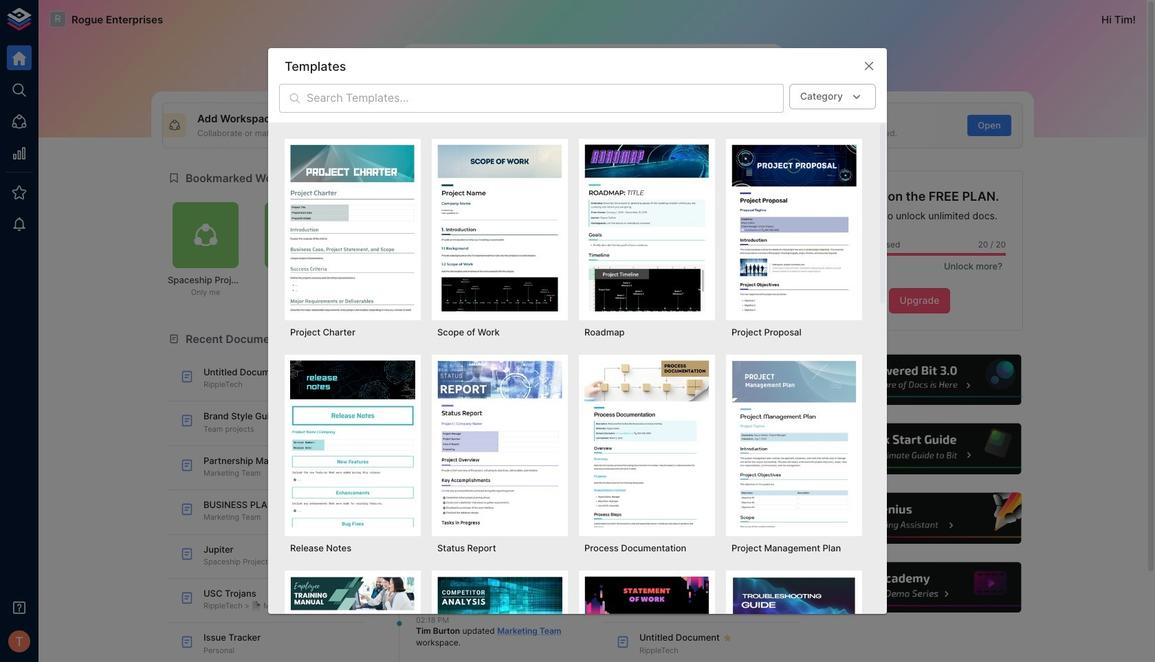 Task type: locate. For each thing, give the bounding box(es) containing it.
3 help image from the top
[[817, 491, 1024, 546]]

employee training manual image
[[290, 577, 416, 663]]

2 help image from the top
[[817, 422, 1024, 477]]

dialog
[[268, 48, 888, 663]]

help image
[[817, 353, 1024, 407], [817, 422, 1024, 477], [817, 491, 1024, 546], [817, 561, 1024, 615]]

Search Templates... text field
[[307, 84, 784, 113]]

4 help image from the top
[[817, 561, 1024, 615]]



Task type: vqa. For each thing, say whether or not it's contained in the screenshot.
the Search documents, folders and workspaces... text box
no



Task type: describe. For each thing, give the bounding box(es) containing it.
scope of work image
[[438, 145, 563, 312]]

project management plan image
[[732, 361, 857, 528]]

project proposal image
[[732, 145, 857, 312]]

roadmap image
[[585, 145, 710, 312]]

process documentation image
[[585, 361, 710, 528]]

competitor research report image
[[438, 577, 563, 663]]

status report image
[[438, 361, 563, 528]]

project charter image
[[290, 145, 416, 312]]

statement of work image
[[585, 577, 710, 663]]

troubleshooting guide image
[[732, 577, 857, 663]]

release notes image
[[290, 361, 416, 528]]

1 help image from the top
[[817, 353, 1024, 407]]



